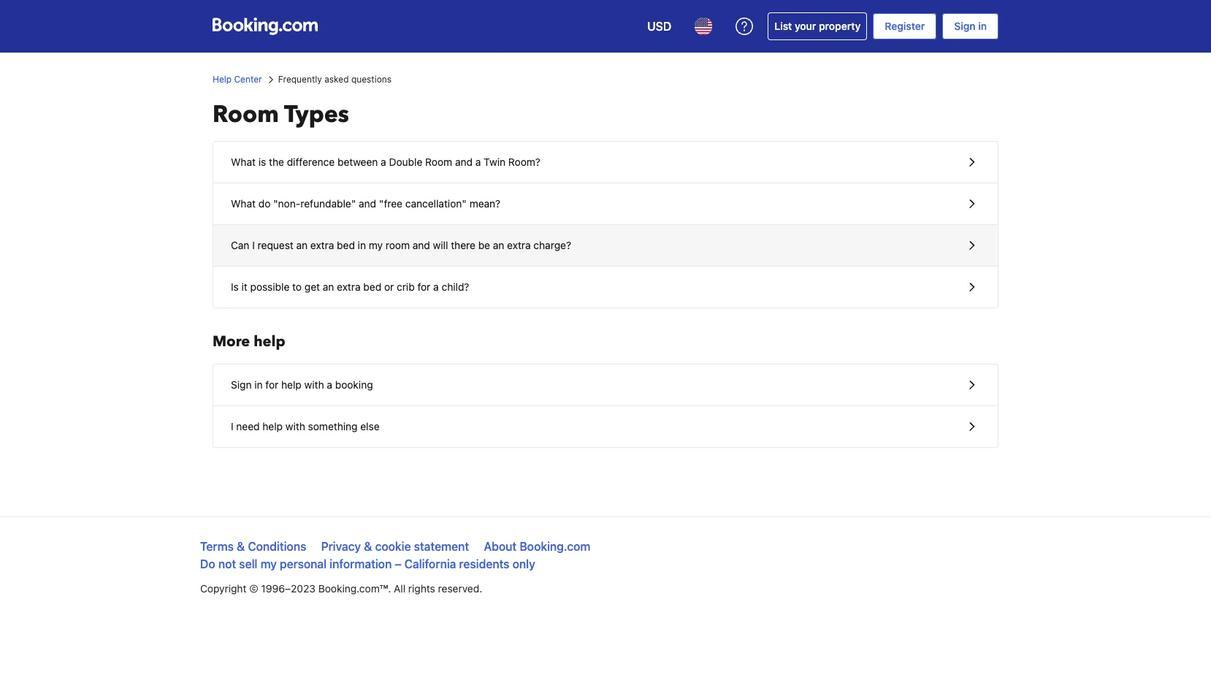 Task type: describe. For each thing, give the bounding box(es) containing it.
information
[[330, 558, 392, 571]]

2 horizontal spatial extra
[[507, 239, 531, 251]]

list your property
[[775, 20, 861, 32]]

cancellation"
[[406, 197, 467, 210]]

need
[[236, 420, 260, 433]]

copyright © 1996–2023 booking.com™. all rights reserved.
[[200, 583, 483, 595]]

about booking.com link
[[484, 540, 591, 553]]

is
[[231, 281, 239, 293]]

about
[[484, 540, 517, 553]]

it
[[242, 281, 248, 293]]

1 vertical spatial bed
[[364, 281, 382, 293]]

sign in
[[955, 20, 987, 32]]

a left double in the left top of the page
[[381, 156, 386, 168]]

a left child?
[[434, 281, 439, 293]]

what is the difference between a double room and a twin room? button
[[213, 142, 998, 183]]

room?
[[509, 156, 541, 168]]

double
[[389, 156, 423, 168]]

what is the difference between a double room and a twin room?
[[231, 156, 541, 168]]

1 horizontal spatial and
[[413, 239, 430, 251]]

help center button
[[213, 73, 262, 86]]

to
[[292, 281, 302, 293]]

what do "non-refundable" and "free cancellation" mean? button
[[213, 183, 998, 225]]

my inside button
[[369, 239, 383, 251]]

for inside button
[[266, 379, 279, 391]]

booking.com™.
[[318, 583, 391, 595]]

statement
[[414, 540, 469, 553]]

0 horizontal spatial an
[[296, 239, 308, 251]]

is it possible to get an extra bed or crib for a child? button
[[213, 267, 998, 308]]

asked
[[325, 74, 349, 85]]

all
[[394, 583, 406, 595]]

help
[[213, 74, 232, 85]]

sign in for help with a booking button
[[213, 365, 998, 406]]

questions
[[352, 74, 392, 85]]

privacy & cookie statement link
[[321, 540, 469, 553]]

i need help with something else
[[231, 420, 380, 433]]

register
[[885, 20, 926, 32]]

is it possible to get an extra bed or crib for a child?
[[231, 281, 470, 293]]

in for sign in for help with a booking
[[255, 379, 263, 391]]

sell
[[239, 558, 258, 571]]

can
[[231, 239, 250, 251]]

your
[[795, 20, 817, 32]]

what for what do "non-refundable" and "free cancellation" mean?
[[231, 197, 256, 210]]

only
[[513, 558, 536, 571]]

in for sign in
[[979, 20, 987, 32]]

cookie
[[375, 540, 411, 553]]

center
[[234, 74, 262, 85]]

"free
[[379, 197, 403, 210]]

more help
[[213, 332, 285, 352]]

0 vertical spatial room
[[213, 99, 279, 131]]

0 vertical spatial help
[[254, 332, 285, 352]]

refundable"
[[301, 197, 356, 210]]

frequently asked questions
[[278, 74, 392, 85]]

©
[[249, 583, 258, 595]]

not
[[218, 558, 236, 571]]

rights
[[409, 583, 436, 595]]

can i request an extra bed in my room and will there be an extra charge?
[[231, 239, 572, 251]]

–
[[395, 558, 402, 571]]

i inside i need help with something else button
[[231, 420, 234, 433]]

do not sell my personal information – california residents only link
[[200, 558, 536, 571]]

terms & conditions
[[200, 540, 307, 553]]

usd button
[[639, 9, 681, 44]]

& for terms
[[237, 540, 245, 553]]

with inside button
[[286, 420, 305, 433]]

sign for sign in for help with a booking
[[231, 379, 252, 391]]

there
[[451, 239, 476, 251]]

the
[[269, 156, 284, 168]]

usd
[[648, 20, 672, 33]]

terms & conditions link
[[200, 540, 307, 553]]

be
[[479, 239, 490, 251]]

register link
[[874, 13, 937, 39]]

crib
[[397, 281, 415, 293]]

reserved.
[[438, 583, 483, 595]]

booking
[[335, 379, 373, 391]]



Task type: locate. For each thing, give the bounding box(es) containing it.
0 vertical spatial what
[[231, 156, 256, 168]]

0 horizontal spatial extra
[[311, 239, 334, 251]]

0 horizontal spatial and
[[359, 197, 377, 210]]

sign
[[955, 20, 976, 32], [231, 379, 252, 391]]

more
[[213, 332, 250, 352]]

i inside can i request an extra bed in my room and will there be an extra charge? button
[[252, 239, 255, 251]]

a left booking at the bottom of the page
[[327, 379, 333, 391]]

1 horizontal spatial extra
[[337, 281, 361, 293]]

room inside button
[[425, 156, 453, 168]]

will
[[433, 239, 448, 251]]

mean?
[[470, 197, 501, 210]]

0 vertical spatial i
[[252, 239, 255, 251]]

1 & from the left
[[237, 540, 245, 553]]

and left will
[[413, 239, 430, 251]]

in inside button
[[358, 239, 366, 251]]

booking.com online hotel reservations image
[[213, 18, 318, 35]]

0 horizontal spatial for
[[266, 379, 279, 391]]

2 vertical spatial in
[[255, 379, 263, 391]]

for inside button
[[418, 281, 431, 293]]

help right need
[[263, 420, 283, 433]]

0 vertical spatial my
[[369, 239, 383, 251]]

2 what from the top
[[231, 197, 256, 210]]

2 horizontal spatial and
[[455, 156, 473, 168]]

1 horizontal spatial room
[[425, 156, 453, 168]]

an right request
[[296, 239, 308, 251]]

1 horizontal spatial i
[[252, 239, 255, 251]]

my inside the about booking.com do not sell my personal information – california residents only
[[261, 558, 277, 571]]

help center
[[213, 74, 262, 85]]

1 vertical spatial help
[[281, 379, 302, 391]]

a
[[381, 156, 386, 168], [476, 156, 481, 168], [434, 281, 439, 293], [327, 379, 333, 391]]

help inside i need help with something else button
[[263, 420, 283, 433]]

is
[[259, 156, 266, 168]]

sign inside button
[[231, 379, 252, 391]]

0 horizontal spatial bed
[[337, 239, 355, 251]]

bed up is it possible to get an extra bed or crib for a child? on the top
[[337, 239, 355, 251]]

get
[[305, 281, 320, 293]]

0 vertical spatial and
[[455, 156, 473, 168]]

help inside "sign in for help with a booking" link
[[281, 379, 302, 391]]

1 horizontal spatial my
[[369, 239, 383, 251]]

& for privacy
[[364, 540, 372, 553]]

in
[[979, 20, 987, 32], [358, 239, 366, 251], [255, 379, 263, 391]]

for down more help
[[266, 379, 279, 391]]

i left need
[[231, 420, 234, 433]]

sign in link
[[943, 13, 999, 39]]

else
[[361, 420, 380, 433]]

do
[[259, 197, 271, 210]]

and left the "free
[[359, 197, 377, 210]]

and
[[455, 156, 473, 168], [359, 197, 377, 210], [413, 239, 430, 251]]

1996–2023
[[261, 583, 316, 595]]

and left twin
[[455, 156, 473, 168]]

with left something
[[286, 420, 305, 433]]

for
[[418, 281, 431, 293], [266, 379, 279, 391]]

1 vertical spatial what
[[231, 197, 256, 210]]

types
[[284, 99, 349, 131]]

& up sell
[[237, 540, 245, 553]]

with inside button
[[304, 379, 324, 391]]

conditions
[[248, 540, 307, 553]]

privacy
[[321, 540, 361, 553]]

in inside button
[[255, 379, 263, 391]]

2 vertical spatial and
[[413, 239, 430, 251]]

sign in for help with a booking
[[231, 379, 373, 391]]

1 vertical spatial room
[[425, 156, 453, 168]]

twin
[[484, 156, 506, 168]]

1 vertical spatial for
[[266, 379, 279, 391]]

help right more
[[254, 332, 285, 352]]

0 horizontal spatial my
[[261, 558, 277, 571]]

with left booking at the bottom of the page
[[304, 379, 324, 391]]

sign for sign in
[[955, 20, 976, 32]]

difference
[[287, 156, 335, 168]]

0 vertical spatial sign
[[955, 20, 976, 32]]

0 vertical spatial for
[[418, 281, 431, 293]]

room down center
[[213, 99, 279, 131]]

copyright
[[200, 583, 247, 595]]

list your property link
[[768, 12, 868, 40]]

1 vertical spatial and
[[359, 197, 377, 210]]

what for what is the difference between a double room and a twin room?
[[231, 156, 256, 168]]

0 horizontal spatial in
[[255, 379, 263, 391]]

what left do
[[231, 197, 256, 210]]

sign up need
[[231, 379, 252, 391]]

&
[[237, 540, 245, 553], [364, 540, 372, 553]]

an right be
[[493, 239, 505, 251]]

1 what from the top
[[231, 156, 256, 168]]

what left is
[[231, 156, 256, 168]]

0 horizontal spatial &
[[237, 540, 245, 553]]

room
[[213, 99, 279, 131], [425, 156, 453, 168]]

help
[[254, 332, 285, 352], [281, 379, 302, 391], [263, 420, 283, 433]]

2 horizontal spatial an
[[493, 239, 505, 251]]

i right can
[[252, 239, 255, 251]]

0 horizontal spatial i
[[231, 420, 234, 433]]

for right crib
[[418, 281, 431, 293]]

i
[[252, 239, 255, 251], [231, 420, 234, 433]]

what do "non-refundable" and "free cancellation" mean?
[[231, 197, 501, 210]]

an right get
[[323, 281, 334, 293]]

room types
[[213, 99, 349, 131]]

1 horizontal spatial for
[[418, 281, 431, 293]]

1 horizontal spatial bed
[[364, 281, 382, 293]]

1 horizontal spatial an
[[323, 281, 334, 293]]

or
[[384, 281, 394, 293]]

2 vertical spatial help
[[263, 420, 283, 433]]

between
[[338, 156, 378, 168]]

1 vertical spatial my
[[261, 558, 277, 571]]

extra right get
[[337, 281, 361, 293]]

privacy & cookie statement
[[321, 540, 469, 553]]

1 horizontal spatial in
[[358, 239, 366, 251]]

with
[[304, 379, 324, 391], [286, 420, 305, 433]]

possible
[[250, 281, 290, 293]]

2 & from the left
[[364, 540, 372, 553]]

"non-
[[273, 197, 301, 210]]

my left the room
[[369, 239, 383, 251]]

booking.com
[[520, 540, 591, 553]]

i need help with something else button
[[213, 406, 998, 447]]

my down the conditions
[[261, 558, 277, 571]]

extra down "refundable""
[[311, 239, 334, 251]]

frequently
[[278, 74, 322, 85]]

1 horizontal spatial sign
[[955, 20, 976, 32]]

my
[[369, 239, 383, 251], [261, 558, 277, 571]]

can i request an extra bed in my room and will there be an extra charge? button
[[213, 225, 998, 267]]

0 horizontal spatial room
[[213, 99, 279, 131]]

& up do not sell my personal information – california residents only link
[[364, 540, 372, 553]]

sign in for help with a booking link
[[213, 365, 998, 406]]

0 horizontal spatial sign
[[231, 379, 252, 391]]

1 vertical spatial sign
[[231, 379, 252, 391]]

room right double in the left top of the page
[[425, 156, 453, 168]]

1 vertical spatial with
[[286, 420, 305, 433]]

what
[[231, 156, 256, 168], [231, 197, 256, 210]]

sign right register
[[955, 20, 976, 32]]

1 horizontal spatial &
[[364, 540, 372, 553]]

residents
[[459, 558, 510, 571]]

bed left or
[[364, 281, 382, 293]]

0 vertical spatial with
[[304, 379, 324, 391]]

extra left the charge?
[[507, 239, 531, 251]]

property
[[819, 20, 861, 32]]

a inside button
[[327, 379, 333, 391]]

0 vertical spatial in
[[979, 20, 987, 32]]

1 vertical spatial in
[[358, 239, 366, 251]]

list
[[775, 20, 792, 32]]

bed
[[337, 239, 355, 251], [364, 281, 382, 293]]

a left twin
[[476, 156, 481, 168]]

do
[[200, 558, 215, 571]]

room
[[386, 239, 410, 251]]

request
[[258, 239, 294, 251]]

terms
[[200, 540, 234, 553]]

california
[[405, 558, 456, 571]]

1 vertical spatial i
[[231, 420, 234, 433]]

help up "i need help with something else"
[[281, 379, 302, 391]]

about booking.com do not sell my personal information – california residents only
[[200, 540, 591, 571]]

an
[[296, 239, 308, 251], [493, 239, 505, 251], [323, 281, 334, 293]]

2 horizontal spatial in
[[979, 20, 987, 32]]

child?
[[442, 281, 470, 293]]

charge?
[[534, 239, 572, 251]]

personal
[[280, 558, 327, 571]]

something
[[308, 420, 358, 433]]

0 vertical spatial bed
[[337, 239, 355, 251]]



Task type: vqa. For each thing, say whether or not it's contained in the screenshot.
INSURANCE
no



